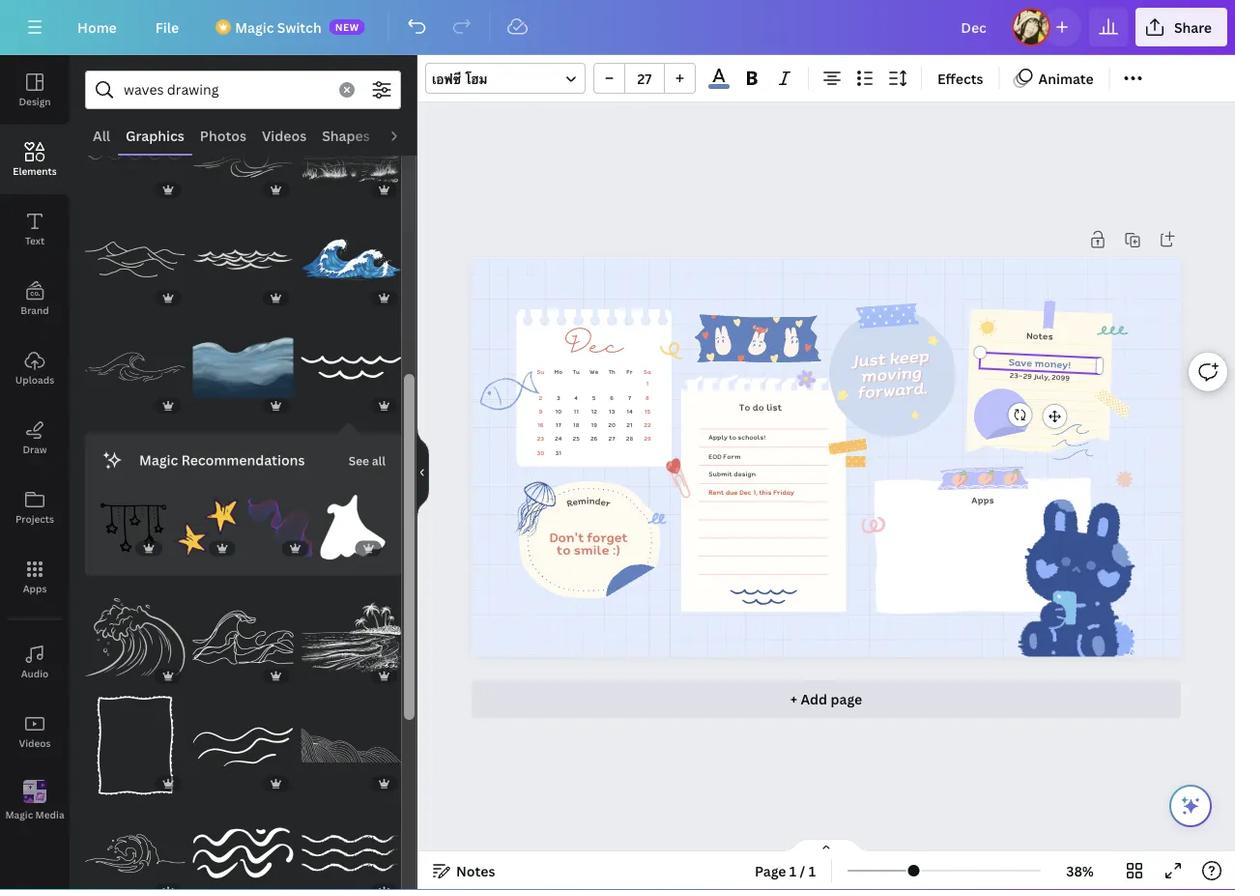 Task type: locate. For each thing, give the bounding box(es) containing it.
0 vertical spatial dec
[[565, 330, 624, 365]]

1 vertical spatial audio button
[[0, 628, 70, 697]]

1 horizontal spatial audio button
[[378, 117, 432, 154]]

0 horizontal spatial notes
[[456, 862, 496, 880]]

see all
[[349, 453, 386, 469]]

don't forget to smile :)
[[550, 528, 628, 560]]

0 vertical spatial audio button
[[378, 117, 432, 154]]

apps
[[972, 493, 995, 507], [23, 582, 47, 595]]

11
[[574, 407, 579, 416]]

+ add page
[[791, 690, 863, 709]]

audio button right the shapes
[[378, 117, 432, 154]]

apps inside 'button'
[[23, 582, 47, 595]]

0 horizontal spatial dec
[[565, 330, 624, 365]]

เอฟซี
[[432, 69, 462, 88]]

โฮม
[[465, 69, 488, 88]]

1 vertical spatial notes
[[456, 862, 496, 880]]

0 vertical spatial videos
[[262, 126, 307, 145]]

videos button right photos
[[254, 117, 314, 154]]

1 vertical spatial videos
[[19, 737, 51, 750]]

2 vertical spatial magic
[[5, 809, 33, 822]]

don't
[[550, 528, 584, 547]]

1 inside sa 1 15 29 8 22
[[647, 380, 649, 388]]

12
[[591, 407, 597, 416]]

4
[[575, 393, 578, 402]]

th
[[609, 368, 616, 377]]

2099
[[1052, 372, 1071, 383]]

audio button down apps 'button'
[[0, 628, 70, 697]]

e left i
[[572, 495, 579, 509]]

0 horizontal spatial audio
[[21, 667, 49, 680]]

magic for magic recommendations
[[139, 451, 178, 469]]

su 9 23 2 16 30
[[537, 368, 545, 457]]

to
[[740, 400, 751, 414]]

to
[[730, 433, 737, 442], [557, 541, 571, 560]]

this
[[760, 488, 772, 497]]

0 horizontal spatial e
[[572, 495, 579, 509]]

just keep moving forward.
[[851, 343, 930, 404]]

1 horizontal spatial 1
[[790, 862, 797, 880]]

1 horizontal spatial apps
[[972, 493, 995, 507]]

apply
[[709, 433, 728, 442]]

videos right photos button
[[262, 126, 307, 145]]

magic
[[235, 18, 274, 36], [139, 451, 178, 469], [5, 809, 33, 822]]

29 inside 23-29 july, 2099
[[1023, 371, 1033, 382]]

notes
[[1027, 329, 1054, 343], [456, 862, 496, 880]]

canva assistant image
[[1180, 795, 1203, 818]]

0 vertical spatial magic
[[235, 18, 274, 36]]

18
[[573, 421, 580, 429]]

videos
[[262, 126, 307, 145], [19, 737, 51, 750]]

0 horizontal spatial magic
[[5, 809, 33, 822]]

10
[[556, 407, 562, 416]]

Save money! text field
[[980, 352, 1101, 375]]

#5c82c2 image
[[709, 84, 730, 89], [709, 84, 730, 89]]

14
[[627, 407, 633, 416]]

hide image
[[417, 426, 429, 519]]

27
[[609, 434, 616, 443]]

23-29 july, 2099
[[1010, 370, 1071, 383]]

0 vertical spatial audio
[[386, 126, 424, 145]]

tu 11 25 4 18
[[573, 368, 580, 443]]

0 horizontal spatial apps
[[23, 582, 47, 595]]

magic inside main menu bar
[[235, 18, 274, 36]]

dec up 'we' in the top left of the page
[[565, 330, 624, 365]]

effects button
[[930, 63, 992, 94]]

graphics button
[[118, 117, 192, 154]]

videos up magic media button
[[19, 737, 51, 750]]

to left smile
[[557, 541, 571, 560]]

group
[[594, 63, 696, 94], [85, 102, 185, 202], [193, 102, 293, 202], [301, 102, 401, 202], [193, 198, 293, 310], [301, 198, 401, 310], [85, 210, 185, 310], [301, 306, 401, 418], [85, 317, 185, 418], [193, 317, 293, 418], [101, 483, 166, 561], [174, 483, 239, 561], [247, 483, 313, 561], [320, 483, 386, 561], [85, 588, 185, 688], [193, 588, 293, 688], [301, 588, 401, 688], [85, 684, 185, 796], [193, 684, 293, 796], [301, 684, 401, 796], [85, 792, 185, 891], [193, 792, 293, 891], [301, 792, 401, 891]]

sea wave linear image
[[1052, 424, 1094, 460]]

1 vertical spatial dec
[[740, 488, 752, 497]]

switch
[[277, 18, 322, 36]]

to right apply at top
[[730, 433, 737, 442]]

dec inside submit design rent due dec 1, this friday
[[740, 488, 752, 497]]

38% button
[[1049, 856, 1112, 887]]

1 down the sa
[[647, 380, 649, 388]]

apps button
[[0, 543, 70, 612]]

0 vertical spatial 29
[[1023, 371, 1033, 382]]

audio
[[386, 126, 424, 145], [21, 667, 49, 680]]

see all button
[[347, 441, 388, 480]]

magic for magic switch
[[235, 18, 274, 36]]

1 vertical spatial apps
[[23, 582, 47, 595]]

0 horizontal spatial audio button
[[0, 628, 70, 697]]

eod
[[709, 451, 722, 461]]

1 horizontal spatial magic
[[139, 451, 178, 469]]

notes inside button
[[456, 862, 496, 880]]

10 24 3 17 31
[[555, 393, 562, 457]]

1,
[[754, 488, 758, 497]]

3
[[557, 393, 561, 402]]

th 13 27 6 20
[[609, 368, 616, 443]]

audio right the shapes
[[386, 126, 424, 145]]

submit design rent due dec 1, this friday
[[709, 469, 795, 497]]

1 horizontal spatial e
[[600, 495, 608, 509]]

29 left the july, in the top of the page
[[1023, 371, 1033, 382]]

magic media
[[5, 809, 64, 822]]

1 horizontal spatial 29
[[1023, 371, 1033, 382]]

submit
[[709, 469, 733, 479]]

magic inside button
[[5, 809, 33, 822]]

1 horizontal spatial to
[[730, 433, 737, 442]]

20
[[609, 421, 616, 429]]

new
[[335, 20, 360, 33]]

0 horizontal spatial videos button
[[0, 697, 70, 767]]

cute pastel hand drawn doodle line image
[[658, 336, 689, 365]]

animate
[[1039, 69, 1094, 88]]

forward.
[[857, 375, 928, 404]]

1 left /
[[790, 862, 797, 880]]

elements
[[13, 164, 57, 177]]

magic left switch
[[235, 18, 274, 36]]

1 for sa
[[647, 380, 649, 388]]

– – number field
[[631, 69, 659, 88]]

due
[[726, 488, 738, 497]]

projects button
[[0, 473, 70, 543]]

1 vertical spatial magic
[[139, 451, 178, 469]]

side panel tab list
[[0, 55, 70, 836]]

just
[[851, 346, 887, 373]]

0 horizontal spatial 1
[[647, 380, 649, 388]]

magic up doodle hand drawn lineal illustration image
[[139, 451, 178, 469]]

doodle hand drawn lineal illustration image
[[101, 495, 166, 561]]

to inside the don't forget to smile :)
[[557, 541, 571, 560]]

Design title text field
[[946, 8, 1005, 46]]

fr
[[627, 368, 633, 377]]

0 vertical spatial to
[[730, 433, 737, 442]]

1 horizontal spatial notes
[[1027, 329, 1054, 343]]

1 vertical spatial 29
[[644, 434, 651, 443]]

0 horizontal spatial videos
[[19, 737, 51, 750]]

0 horizontal spatial to
[[557, 541, 571, 560]]

ocean waves. raging sea water wave, vintage storm waves and ripples tides hand drawn vector illustration image
[[301, 210, 401, 310]]

29 down 22
[[644, 434, 651, 443]]

dec left 1,
[[740, 488, 752, 497]]

23
[[537, 434, 544, 443]]

Search elements search field
[[124, 72, 328, 108]]

show pages image
[[780, 838, 873, 854]]

1 right /
[[809, 862, 816, 880]]

1 for page
[[790, 862, 797, 880]]

videos button up magic media
[[0, 697, 70, 767]]

see
[[349, 453, 369, 469]]

fish doodle line art. sea life decoration.hand drawn fish. fish chalk line art. image
[[475, 368, 542, 417]]

smile
[[574, 541, 610, 560]]

0 vertical spatial videos button
[[254, 117, 314, 154]]

text button
[[0, 194, 70, 264]]

1 horizontal spatial videos button
[[254, 117, 314, 154]]

1 horizontal spatial dec
[[740, 488, 752, 497]]

money!
[[1035, 356, 1072, 372]]

videos button
[[254, 117, 314, 154], [0, 697, 70, 767]]

1
[[647, 380, 649, 388], [790, 862, 797, 880], [809, 862, 816, 880]]

audio down apps 'button'
[[21, 667, 49, 680]]

magic left media
[[5, 809, 33, 822]]

1 vertical spatial videos button
[[0, 697, 70, 767]]

2 horizontal spatial magic
[[235, 18, 274, 36]]

file button
[[140, 8, 195, 46]]

moving
[[860, 360, 923, 388]]

1 vertical spatial audio
[[21, 667, 49, 680]]

0 horizontal spatial 29
[[644, 434, 651, 443]]

projects
[[15, 513, 54, 526]]

draw button
[[0, 403, 70, 473]]

we
[[590, 368, 599, 377]]

2 horizontal spatial 1
[[809, 862, 816, 880]]

1 vertical spatial to
[[557, 541, 571, 560]]

e right n
[[600, 495, 608, 509]]

2 e from the left
[[600, 495, 608, 509]]

audio button
[[378, 117, 432, 154], [0, 628, 70, 697]]

brand button
[[0, 264, 70, 334]]

mo
[[555, 368, 563, 377]]

28
[[626, 434, 634, 443]]

r
[[565, 496, 574, 510]]



Task type: describe. For each thing, give the bounding box(es) containing it.
photos
[[200, 126, 247, 145]]

0 vertical spatial notes
[[1027, 329, 1054, 343]]

7
[[628, 393, 632, 402]]

media
[[35, 809, 64, 822]]

17
[[556, 421, 562, 429]]

draw
[[23, 443, 47, 456]]

notes button
[[425, 856, 503, 887]]

8
[[646, 393, 650, 402]]

25
[[573, 434, 580, 443]]

1 e from the left
[[572, 495, 579, 509]]

random geometric lines image
[[247, 495, 313, 561]]

uploads
[[15, 373, 54, 386]]

shapes button
[[314, 117, 378, 154]]

sea wave doodle line art image
[[301, 804, 401, 891]]

list
[[767, 400, 782, 414]]

6
[[610, 393, 614, 402]]

design
[[734, 469, 756, 479]]

friday
[[774, 488, 795, 497]]

save
[[1009, 355, 1033, 370]]

29 inside sa 1 15 29 8 22
[[644, 434, 651, 443]]

share button
[[1136, 8, 1228, 46]]

page 1 / 1
[[755, 862, 816, 880]]

1 horizontal spatial audio
[[386, 126, 424, 145]]

38%
[[1067, 862, 1095, 880]]

design
[[19, 95, 51, 108]]

r e m i n d e r
[[565, 494, 613, 510]]

9
[[539, 407, 543, 416]]

schools!
[[738, 433, 766, 442]]

all
[[93, 126, 110, 145]]

m
[[577, 494, 587, 508]]

13
[[609, 407, 615, 416]]

magic media button
[[0, 767, 70, 836]]

magic for magic media
[[5, 809, 33, 822]]

add
[[801, 690, 828, 709]]

magic switch
[[235, 18, 322, 36]]

all button
[[85, 117, 118, 154]]

home link
[[62, 8, 132, 46]]

22
[[644, 421, 651, 429]]

26
[[591, 434, 598, 443]]

shapes
[[322, 126, 370, 145]]

i
[[587, 494, 590, 508]]

we 12 26 5 19
[[590, 368, 599, 443]]

sa
[[644, 368, 652, 377]]

0 vertical spatial apps
[[972, 493, 995, 507]]

rent
[[709, 488, 725, 497]]

n
[[589, 494, 596, 508]]

graphics
[[126, 126, 185, 145]]

d
[[595, 494, 602, 508]]

su
[[537, 368, 545, 377]]

19
[[591, 421, 597, 429]]

form
[[724, 451, 741, 461]]

page
[[755, 862, 787, 880]]

design button
[[0, 55, 70, 125]]

/
[[800, 862, 806, 880]]

magic recommendations
[[139, 451, 305, 469]]

animate button
[[1008, 63, 1102, 94]]

brand
[[21, 304, 49, 317]]

2
[[539, 393, 543, 402]]

page
[[831, 690, 863, 709]]

+
[[791, 690, 798, 709]]

15
[[645, 407, 651, 416]]

เอฟซี โฮม
[[432, 69, 488, 88]]

main menu bar
[[0, 0, 1236, 55]]

sea waves  icon image
[[731, 590, 798, 605]]

do
[[753, 400, 765, 414]]

apply to schools! eod form
[[709, 433, 766, 461]]

tu
[[573, 368, 580, 377]]

july,
[[1034, 371, 1051, 382]]

stars decoration doodle image
[[174, 495, 239, 561]]

forget
[[588, 528, 628, 547]]

r
[[605, 496, 613, 510]]

to inside apply to schools! eod form
[[730, 433, 737, 442]]

uploads button
[[0, 334, 70, 403]]

31
[[556, 448, 562, 457]]

to do list
[[740, 400, 782, 414]]

videos inside side panel tab list
[[19, 737, 51, 750]]

1 horizontal spatial videos
[[262, 126, 307, 145]]

เอฟซี โฮม button
[[425, 63, 586, 94]]

jellyfish doodle line art image
[[499, 478, 565, 543]]

wave watercolor illustration image
[[193, 317, 293, 418]]

audio inside side panel tab list
[[21, 667, 49, 680]]

sa 1 15 29 8 22
[[644, 368, 652, 443]]

21
[[627, 421, 633, 429]]



Task type: vqa. For each thing, say whether or not it's contained in the screenshot.
Recently
no



